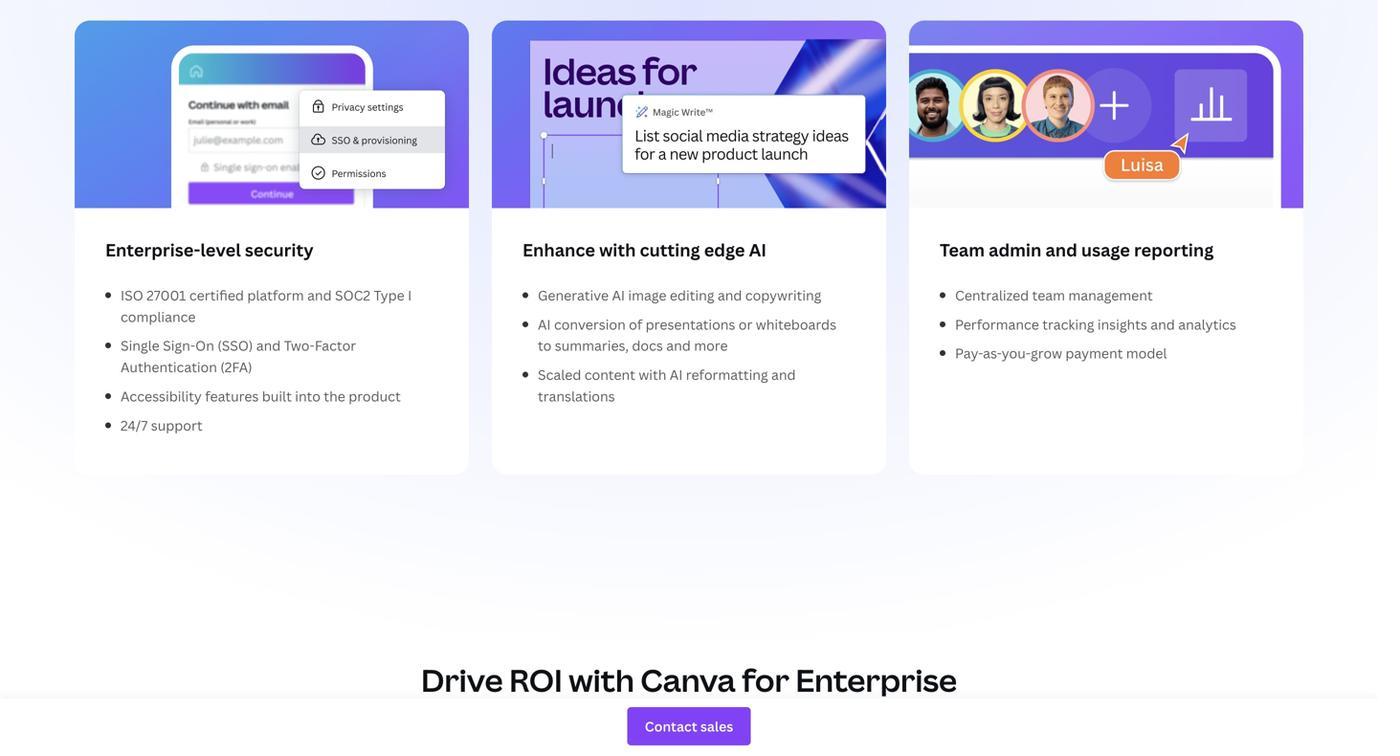 Task type: locate. For each thing, give the bounding box(es) containing it.
and inside single sign-on (sso) and two-factor authentication (2fa)
[[256, 337, 281, 355]]

and inside iso 27001 certified platform and soc2 type i compliance
[[307, 286, 332, 304]]

content
[[585, 366, 635, 384]]

single
[[121, 337, 160, 355]]

team
[[1032, 286, 1065, 304]]

built
[[262, 387, 292, 405]]

and inside ai conversion of presentations or whiteboards to summaries, docs and more
[[666, 337, 691, 355]]

and down whiteboards
[[771, 366, 796, 384]]

centralized team management
[[955, 286, 1153, 304]]

and down presentations
[[666, 337, 691, 355]]

image
[[628, 286, 667, 304]]

ai left image
[[612, 286, 625, 304]]

scaled
[[538, 366, 581, 384]]

drive
[[421, 659, 503, 701]]

team
[[940, 238, 985, 262]]

admin
[[989, 238, 1042, 262]]

performance
[[955, 315, 1039, 333]]

factor
[[315, 337, 356, 355]]

centralized
[[955, 286, 1029, 304]]

summaries,
[[555, 337, 629, 355]]

24/7 support
[[121, 416, 203, 434]]

ai inside ai conversion of presentations or whiteboards to summaries, docs and more
[[538, 315, 551, 333]]

model
[[1126, 344, 1167, 362]]

the
[[324, 387, 345, 405]]

presentations
[[646, 315, 735, 333]]

ai down ai conversion of presentations or whiteboards to summaries, docs and more
[[670, 366, 683, 384]]

iso 27001 certified platform and soc2 type i compliance
[[121, 286, 412, 326]]

1 vertical spatial with
[[639, 366, 667, 384]]

editing
[[670, 286, 714, 304]]

copywriting
[[745, 286, 822, 304]]

generative
[[538, 286, 609, 304]]

team admin and usage reporting
[[940, 238, 1214, 262]]

and inside scaled content with ai reformatting and translations
[[771, 366, 796, 384]]

with left cutting
[[599, 238, 636, 262]]

2 vertical spatial with
[[569, 659, 634, 701]]

insights
[[1098, 315, 1148, 333]]

with right "roi"
[[569, 659, 634, 701]]

and
[[1046, 238, 1078, 262], [307, 286, 332, 304], [718, 286, 742, 304], [1151, 315, 1175, 333], [256, 337, 281, 355], [666, 337, 691, 355], [771, 366, 796, 384]]

roi
[[509, 659, 563, 701]]

drive roi with canva for enterprise
[[421, 659, 957, 701]]

with inside scaled content with ai reformatting and translations
[[639, 366, 667, 384]]

ai up to
[[538, 315, 551, 333]]

with
[[599, 238, 636, 262], [639, 366, 667, 384], [569, 659, 634, 701]]

accessibility
[[121, 387, 202, 405]]

24/7
[[121, 416, 148, 434]]

and left the two-
[[256, 337, 281, 355]]

and left soc2
[[307, 286, 332, 304]]

compliance
[[121, 308, 196, 326]]

accessibility features built into the product
[[121, 387, 401, 405]]

ai right 'edge'
[[749, 238, 767, 262]]

with down docs
[[639, 366, 667, 384]]

grow
[[1031, 344, 1062, 362]]

on
[[195, 337, 214, 355]]

canva
[[641, 659, 736, 701]]

generative ai image editing and copywriting
[[538, 286, 822, 304]]

with for canva
[[569, 659, 634, 701]]

enterprise
[[796, 659, 957, 701]]

ai inside scaled content with ai reformatting and translations
[[670, 366, 683, 384]]

ai
[[749, 238, 767, 262], [612, 286, 625, 304], [538, 315, 551, 333], [670, 366, 683, 384]]



Task type: describe. For each thing, give the bounding box(es) containing it.
tracking
[[1043, 315, 1094, 333]]

for
[[742, 659, 789, 701]]

as-
[[983, 344, 1002, 362]]

edge
[[704, 238, 745, 262]]

ai conversion of presentations or whiteboards to summaries, docs and more
[[538, 315, 837, 355]]

pay-as-you-grow payment model
[[955, 344, 1167, 362]]

of
[[629, 315, 642, 333]]

management
[[1069, 286, 1153, 304]]

you-
[[1002, 344, 1031, 362]]

platform
[[247, 286, 304, 304]]

(2fa)
[[220, 358, 252, 376]]

and up model
[[1151, 315, 1175, 333]]

with for ai
[[639, 366, 667, 384]]

i
[[408, 286, 412, 304]]

translations
[[538, 387, 615, 405]]

support
[[151, 416, 203, 434]]

enterprise-level security
[[105, 238, 314, 262]]

analytics
[[1178, 315, 1236, 333]]

product
[[349, 387, 401, 405]]

and up or
[[718, 286, 742, 304]]

scaled content with ai reformatting and translations
[[538, 366, 796, 405]]

conversion
[[554, 315, 626, 333]]

enterprise-
[[105, 238, 200, 262]]

soc2
[[335, 286, 370, 304]]

usage
[[1081, 238, 1130, 262]]

iso
[[121, 286, 143, 304]]

pay-
[[955, 344, 983, 362]]

features
[[205, 387, 259, 405]]

(sso)
[[218, 337, 253, 355]]

security
[[245, 238, 314, 262]]

or
[[739, 315, 753, 333]]

sign-
[[163, 337, 195, 355]]

certified
[[189, 286, 244, 304]]

to
[[538, 337, 552, 355]]

whiteboards
[[756, 315, 837, 333]]

level
[[200, 238, 241, 262]]

enhance with cutting edge ai
[[523, 238, 767, 262]]

cutting
[[640, 238, 700, 262]]

payment
[[1066, 344, 1123, 362]]

more
[[694, 337, 728, 355]]

performance tracking insights and analytics
[[955, 315, 1236, 333]]

and left usage
[[1046, 238, 1078, 262]]

authentication
[[121, 358, 217, 376]]

reporting
[[1134, 238, 1214, 262]]

enhance
[[523, 238, 595, 262]]

single sign-on (sso) and two-factor authentication (2fa)
[[121, 337, 356, 376]]

0 vertical spatial with
[[599, 238, 636, 262]]

into
[[295, 387, 321, 405]]

reformatting
[[686, 366, 768, 384]]

27001
[[147, 286, 186, 304]]

two-
[[284, 337, 315, 355]]

docs
[[632, 337, 663, 355]]

type
[[374, 286, 405, 304]]



Task type: vqa. For each thing, say whether or not it's contained in the screenshot.
conversion
yes



